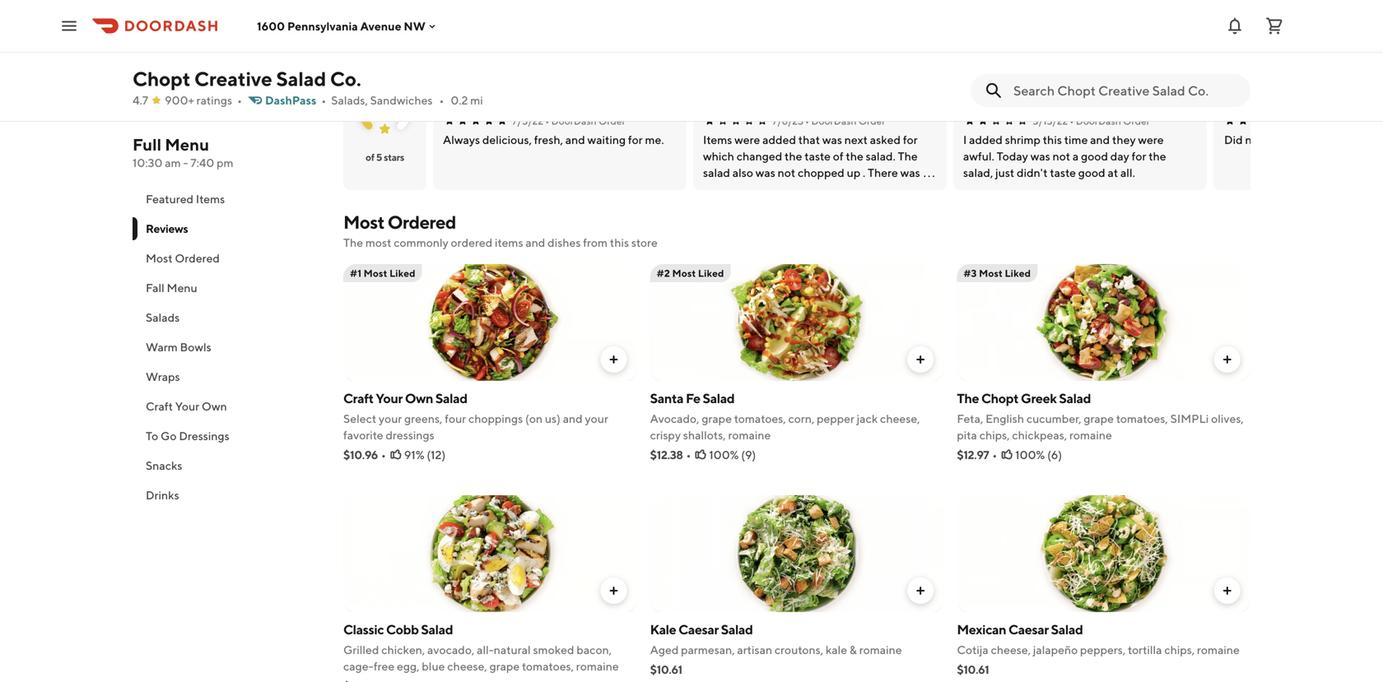 Task type: vqa. For each thing, say whether or not it's contained in the screenshot.


Task type: describe. For each thing, give the bounding box(es) containing it.
craft for craft your own
[[146, 400, 173, 413]]

santa
[[650, 391, 683, 406]]

1 your from the left
[[379, 412, 402, 426]]

the inside the most ordered the most commonly ordered items and dishes from this store
[[343, 236, 363, 249]]

pm
[[217, 156, 233, 170]]

• down creative
[[237, 93, 242, 107]]

creative
[[194, 67, 272, 91]]

add item to cart image for craft your own salad
[[607, 353, 620, 366]]

drinks
[[146, 489, 179, 502]]

craft for craft your own salad select your greens, four choppings (on us) and your favorite dressings
[[343, 391, 373, 406]]

romaine inside mexican caesar salad cotija cheese, jalapeño peppers, tortilla chips, romaine $10.61
[[1197, 643, 1240, 657]]

grape inside santa fe salad avocado, grape tomatoes, corn, pepper jack cheese, crispy shallots, romaine
[[702, 412, 732, 426]]

• left salads,
[[321, 93, 326, 107]]

(on
[[525, 412, 543, 426]]

shallots,
[[683, 428, 726, 442]]

$10.61 for mexican
[[957, 663, 989, 677]]

900+ inside reviews 900+ ratings • 4 public reviews
[[343, 37, 373, 51]]

romaine inside the chopt greek salad feta, english cucumber, grape tomatoes, simpli olives, pita chips, chickpeas, romaine
[[1069, 428, 1112, 442]]

english
[[986, 412, 1024, 426]]

wraps button
[[133, 362, 324, 392]]

kale
[[826, 643, 847, 657]]

go
[[161, 429, 177, 443]]

0 horizontal spatial ratings
[[196, 93, 232, 107]]

chickpeas,
[[1012, 428, 1067, 442]]

craft your own salad image
[[343, 264, 637, 381]]

the inside the chopt greek salad feta, english cucumber, grape tomatoes, simpli olives, pita chips, chickpeas, romaine
[[957, 391, 979, 406]]

this
[[610, 236, 629, 249]]

santa fe salad avocado, grape tomatoes, corn, pepper jack cheese, crispy shallots, romaine
[[650, 391, 920, 442]]

• doordash order for s
[[545, 115, 625, 127]]

1 vertical spatial 900+
[[165, 93, 194, 107]]

wraps
[[146, 370, 180, 384]]

$12.38 •
[[650, 448, 691, 462]]

tomatoes, inside the chopt greek salad feta, english cucumber, grape tomatoes, simpli olives, pita chips, chickpeas, romaine
[[1116, 412, 1168, 426]]

salad for santa fe salad avocado, grape tomatoes, corn, pepper jack cheese, crispy shallots, romaine
[[703, 391, 735, 406]]

fe
[[686, 391, 700, 406]]

select
[[343, 412, 376, 426]]

blue
[[422, 660, 445, 673]]

to
[[146, 429, 158, 443]]

0 items, open order cart image
[[1264, 16, 1284, 36]]

kale caesar salad aged parmesan, artisan croutons, kale & romaine $10.61
[[650, 622, 902, 677]]

add item to cart image for kale caesar salad
[[914, 584, 927, 598]]

next image
[[1231, 33, 1244, 46]]

from
[[583, 236, 608, 249]]

cucumber,
[[1026, 412, 1081, 426]]

notification bell image
[[1225, 16, 1245, 36]]

• right the 5/13/22
[[1070, 115, 1074, 127]]

mexican caesar salad image
[[957, 496, 1250, 612]]

four
[[445, 412, 466, 426]]

doordash for s
[[551, 115, 597, 127]]

salads
[[146, 311, 180, 324]]

most ordered
[[146, 251, 220, 265]]

c
[[973, 82, 984, 100]]

-
[[183, 156, 188, 170]]

salads button
[[133, 303, 324, 333]]

co.
[[330, 67, 361, 91]]

warm
[[146, 340, 178, 354]]

fall
[[146, 281, 164, 295]]

craft your own
[[146, 400, 227, 413]]

salad inside craft your own salad select your greens, four choppings (on us) and your favorite dressings
[[435, 391, 467, 406]]

salad for chopt creative salad co.
[[276, 67, 326, 91]]

tomatoes, inside classic cobb salad grilled chicken, avocado, all-natural smoked bacon, cage-free egg, blue cheese, grape tomatoes, romaine
[[522, 660, 574, 673]]

91% (12)
[[404, 448, 446, 462]]

• right 7/5/22
[[545, 115, 549, 127]]

classic
[[343, 622, 384, 638]]

cheese, inside santa fe salad avocado, grape tomatoes, corn, pepper jack cheese, crispy shallots, romaine
[[880, 412, 920, 426]]

2 doordash from the left
[[811, 115, 857, 127]]

dashpass •
[[265, 93, 326, 107]]

$12.97 •
[[957, 448, 997, 462]]

0 horizontal spatial 4.7
[[133, 93, 148, 107]]

classic cobb salad grilled chicken, avocado, all-natural smoked bacon, cage-free egg, blue cheese, grape tomatoes, romaine
[[343, 622, 619, 673]]

$10.96 •
[[343, 448, 386, 462]]

• right the $10.96 at the left of the page
[[381, 448, 386, 462]]

100% for avocado,
[[709, 448, 739, 462]]

dressings
[[179, 429, 229, 443]]

featured items
[[146, 192, 225, 206]]

chips, inside mexican caesar salad cotija cheese, jalapeño peppers, tortilla chips, romaine $10.61
[[1164, 643, 1195, 657]]

salad inside the chopt greek salad feta, english cucumber, grape tomatoes, simpli olives, pita chips, chickpeas, romaine
[[1059, 391, 1091, 406]]

ordered
[[451, 236, 492, 249]]

5
[[376, 151, 382, 163]]

romaine inside kale caesar salad aged parmesan, artisan croutons, kale & romaine $10.61
[[859, 643, 902, 657]]

jack
[[857, 412, 878, 426]]

ordered for most ordered
[[175, 251, 220, 265]]

salads,
[[331, 93, 368, 107]]

grilled
[[343, 643, 379, 657]]

olives,
[[1211, 412, 1244, 426]]

reviews for reviews 900+ ratings • 4 public reviews
[[343, 13, 410, 35]]

pita
[[957, 428, 977, 442]]

greens,
[[404, 412, 442, 426]]

#2 most liked
[[657, 268, 724, 279]]

chopt inside the chopt greek salad feta, english cucumber, grape tomatoes, simpli olives, pita chips, chickpeas, romaine
[[981, 391, 1018, 406]]

avenue
[[360, 19, 401, 33]]

dishes
[[548, 236, 581, 249]]

liked for greek
[[1005, 268, 1031, 279]]

kale caesar salad image
[[650, 496, 944, 612]]

pepper
[[817, 412, 854, 426]]

most for the
[[979, 268, 1003, 279]]

choppings
[[468, 412, 523, 426]]

add item to cart image for the chopt greek salad
[[1221, 353, 1234, 366]]

chopt creative salad co.
[[133, 67, 361, 91]]

1 horizontal spatial 4.7
[[373, 100, 396, 119]]

aged
[[650, 643, 679, 657]]

full
[[133, 135, 161, 154]]

tortilla
[[1128, 643, 1162, 657]]

peppers,
[[1080, 643, 1126, 657]]

mexican caesar salad cotija cheese, jalapeño peppers, tortilla chips, romaine $10.61
[[957, 622, 1240, 677]]

2 order from the left
[[859, 115, 885, 127]]

fall menu
[[146, 281, 197, 295]]

full menu 10:30 am - 7:40 pm
[[133, 135, 233, 170]]

$12.38
[[650, 448, 683, 462]]

simpli
[[1170, 412, 1209, 426]]

add item to cart image for mexican caesar salad
[[1221, 584, 1234, 598]]

pennsylvania
[[287, 19, 358, 33]]

bowls
[[180, 340, 211, 354]]

cage-
[[343, 660, 374, 673]]

am
[[165, 156, 181, 170]]

dashpass
[[265, 93, 316, 107]]

store
[[631, 236, 658, 249]]



Task type: locate. For each thing, give the bounding box(es) containing it.
0 horizontal spatial doordash
[[551, 115, 597, 127]]

own up dressings
[[202, 400, 227, 413]]

1 horizontal spatial s
[[1041, 84, 1049, 99]]

order for s
[[599, 115, 625, 127]]

crispy
[[650, 428, 681, 442]]

4
[[420, 37, 427, 51]]

salad inside classic cobb salad grilled chicken, avocado, all-natural smoked bacon, cage-free egg, blue cheese, grape tomatoes, romaine
[[421, 622, 453, 638]]

2 horizontal spatial grape
[[1084, 412, 1114, 426]]

your
[[376, 391, 403, 406], [175, 400, 199, 413]]

chips, down the english
[[979, 428, 1010, 442]]

cheese, inside mexican caesar salad cotija cheese, jalapeño peppers, tortilla chips, romaine $10.61
[[991, 643, 1031, 657]]

chips, inside the chopt greek salad feta, english cucumber, grape tomatoes, simpli olives, pita chips, chickpeas, romaine
[[979, 428, 1010, 442]]

romaine down bacon,
[[576, 660, 619, 673]]

feta,
[[957, 412, 983, 426]]

liked for salad
[[698, 268, 724, 279]]

your for craft your own
[[175, 400, 199, 413]]

1 vertical spatial chips,
[[1164, 643, 1195, 657]]

0 horizontal spatial tomatoes,
[[522, 660, 574, 673]]

0 horizontal spatial your
[[175, 400, 199, 413]]

0 horizontal spatial chips,
[[979, 428, 1010, 442]]

1 horizontal spatial the
[[957, 391, 979, 406]]

4.7 right salads,
[[373, 100, 396, 119]]

to go dressings
[[146, 429, 229, 443]]

your up "dressings"
[[379, 412, 402, 426]]

0 vertical spatial chopt
[[133, 67, 190, 91]]

cheese, inside classic cobb salad grilled chicken, avocado, all-natural smoked bacon, cage-free egg, blue cheese, grape tomatoes, romaine
[[447, 660, 487, 673]]

and inside craft your own salad select your greens, four choppings (on us) and your favorite dressings
[[563, 412, 583, 426]]

1 horizontal spatial and
[[563, 412, 583, 426]]

the chopt greek salad image
[[957, 264, 1250, 381]]

$12.97
[[957, 448, 989, 462]]

2 horizontal spatial tomatoes,
[[1116, 412, 1168, 426]]

• right $12.97
[[992, 448, 997, 462]]

most inside button
[[146, 251, 173, 265]]

own inside button
[[202, 400, 227, 413]]

0 horizontal spatial craft
[[146, 400, 173, 413]]

1 horizontal spatial your
[[585, 412, 608, 426]]

the up feta,
[[957, 391, 979, 406]]

1 vertical spatial ratings
[[196, 93, 232, 107]]

$10.61 inside kale caesar salad aged parmesan, artisan croutons, kale & romaine $10.61
[[650, 663, 682, 677]]

1 vertical spatial reviews
[[146, 222, 188, 235]]

0 horizontal spatial 100%
[[709, 448, 739, 462]]

0 vertical spatial cheese,
[[880, 412, 920, 426]]

chopt up 900+ ratings •
[[133, 67, 190, 91]]

your up to go dressings at bottom
[[175, 400, 199, 413]]

0 vertical spatial ordered
[[388, 212, 456, 233]]

snacks button
[[133, 451, 324, 481]]

0 horizontal spatial your
[[379, 412, 402, 426]]

(12)
[[427, 448, 446, 462]]

0 horizontal spatial 900+
[[165, 93, 194, 107]]

0 horizontal spatial s
[[454, 82, 463, 100]]

0 vertical spatial reviews
[[343, 13, 410, 35]]

s
[[454, 82, 463, 100], [1041, 84, 1049, 99]]

most right the #1
[[364, 268, 387, 279]]

1 order from the left
[[599, 115, 625, 127]]

$10.61 down cotija
[[957, 663, 989, 677]]

liked
[[389, 268, 415, 279], [698, 268, 724, 279], [1005, 268, 1031, 279]]

open menu image
[[59, 16, 79, 36]]

parmesan,
[[681, 643, 735, 657]]

2 horizontal spatial • doordash order
[[1070, 115, 1150, 127]]

1 horizontal spatial 100%
[[1015, 448, 1045, 462]]

your inside button
[[175, 400, 199, 413]]

4.7 up 'full'
[[133, 93, 148, 107]]

1 horizontal spatial tomatoes,
[[734, 412, 786, 426]]

the
[[343, 236, 363, 249], [957, 391, 979, 406]]

dressings
[[386, 428, 434, 442]]

most right #2 on the top left of the page
[[672, 268, 696, 279]]

egg,
[[397, 660, 419, 673]]

2 liked from the left
[[698, 268, 724, 279]]

of 5 stars
[[365, 151, 404, 163]]

0 vertical spatial chips,
[[979, 428, 1010, 442]]

cheese, down mexican
[[991, 643, 1031, 657]]

0 horizontal spatial add item to cart image
[[914, 353, 927, 366]]

most ordered button
[[133, 244, 324, 273]]

warm bowls button
[[133, 333, 324, 362]]

3 • doordash order from the left
[[1070, 115, 1150, 127]]

7:40
[[190, 156, 214, 170]]

commonly
[[394, 236, 448, 249]]

chopt
[[133, 67, 190, 91], [981, 391, 1018, 406]]

2 caesar from the left
[[1008, 622, 1049, 638]]

0 horizontal spatial order
[[599, 115, 625, 127]]

add item to cart image
[[914, 353, 927, 366], [1221, 353, 1234, 366]]

smoked
[[533, 643, 574, 657]]

classic cobb salad image
[[343, 496, 637, 612]]

0 horizontal spatial and
[[526, 236, 545, 249]]

1 horizontal spatial chopt
[[981, 391, 1018, 406]]

ordered
[[388, 212, 456, 233], [175, 251, 220, 265]]

your for craft your own salad select your greens, four choppings (on us) and your favorite dressings
[[376, 391, 403, 406]]

1 doordash from the left
[[551, 115, 597, 127]]

ratings
[[375, 37, 411, 51], [196, 93, 232, 107]]

1 vertical spatial cheese,
[[991, 643, 1031, 657]]

salad
[[276, 67, 326, 91], [435, 391, 467, 406], [703, 391, 735, 406], [1059, 391, 1091, 406], [421, 622, 453, 638], [721, 622, 753, 638], [1051, 622, 1083, 638]]

own for craft your own salad select your greens, four choppings (on us) and your favorite dressings
[[405, 391, 433, 406]]

900+ ratings •
[[165, 93, 242, 107]]

add item to cart image for classic cobb salad
[[607, 584, 620, 598]]

caesar up jalapeño
[[1008, 622, 1049, 638]]

• doordash order
[[545, 115, 625, 127], [805, 115, 885, 127], [1070, 115, 1150, 127]]

0 horizontal spatial $10.61
[[650, 663, 682, 677]]

100% (6)
[[1015, 448, 1062, 462]]

to go dressings button
[[133, 421, 324, 451]]

romaine right tortilla
[[1197, 643, 1240, 657]]

91%
[[404, 448, 424, 462]]

1 horizontal spatial $10.61
[[957, 663, 989, 677]]

romaine right &
[[859, 643, 902, 657]]

romaine inside santa fe salad avocado, grape tomatoes, corn, pepper jack cheese, crispy shallots, romaine
[[728, 428, 771, 442]]

reviews inside reviews 900+ ratings • 4 public reviews
[[343, 13, 410, 35]]

1 horizontal spatial cheese,
[[880, 412, 920, 426]]

0 horizontal spatial caesar
[[678, 622, 719, 638]]

most
[[365, 236, 391, 249]]

grape up shallots,
[[702, 412, 732, 426]]

avocado,
[[427, 643, 474, 657]]

0 vertical spatial 900+
[[343, 37, 373, 51]]

10:30
[[133, 156, 163, 170]]

tomatoes, down smoked
[[522, 660, 574, 673]]

7/5/22
[[512, 115, 544, 127]]

kale
[[650, 622, 676, 638]]

drinks button
[[133, 481, 324, 510]]

ratings inside reviews 900+ ratings • 4 public reviews
[[375, 37, 411, 51]]

1 horizontal spatial ratings
[[375, 37, 411, 51]]

craft your own button
[[133, 392, 324, 421]]

• doordash order for c
[[1070, 115, 1150, 127]]

own inside craft your own salad select your greens, four choppings (on us) and your favorite dressings
[[405, 391, 433, 406]]

2 your from the left
[[585, 412, 608, 426]]

most ordered the most commonly ordered items and dishes from this store
[[343, 212, 658, 249]]

salad inside santa fe salad avocado, grape tomatoes, corn, pepper jack cheese, crispy shallots, romaine
[[703, 391, 735, 406]]

salad for kale caesar salad aged parmesan, artisan croutons, kale & romaine $10.61
[[721, 622, 753, 638]]

own for craft your own
[[202, 400, 227, 413]]

salad for mexican caesar salad cotija cheese, jalapeño peppers, tortilla chips, romaine $10.61
[[1051, 622, 1083, 638]]

900+ up full menu 10:30 am - 7:40 pm
[[165, 93, 194, 107]]

7/6/23
[[772, 115, 804, 127]]

1 vertical spatial ordered
[[175, 251, 220, 265]]

most inside the most ordered the most commonly ordered items and dishes from this store
[[343, 212, 384, 233]]

1 vertical spatial and
[[563, 412, 583, 426]]

salad inside kale caesar salad aged parmesan, artisan croutons, kale & romaine $10.61
[[721, 622, 753, 638]]

cheese, right jack
[[880, 412, 920, 426]]

• inside reviews 900+ ratings • 4 public reviews
[[413, 37, 418, 51]]

2 • doordash order from the left
[[805, 115, 885, 127]]

100% down chickpeas,
[[1015, 448, 1045, 462]]

reviews 900+ ratings • 4 public reviews
[[343, 13, 504, 51]]

caesar for kale
[[678, 622, 719, 638]]

chopt up the english
[[981, 391, 1018, 406]]

1 add item to cart image from the left
[[914, 353, 927, 366]]

menu inside full menu 10:30 am - 7:40 pm
[[165, 135, 209, 154]]

1 horizontal spatial caesar
[[1008, 622, 1049, 638]]

craft inside button
[[146, 400, 173, 413]]

own
[[405, 391, 433, 406], [202, 400, 227, 413]]

1 horizontal spatial ordered
[[388, 212, 456, 233]]

0 horizontal spatial own
[[202, 400, 227, 413]]

1 • doordash order from the left
[[545, 115, 625, 127]]

romaine inside classic cobb salad grilled chicken, avocado, all-natural smoked bacon, cage-free egg, blue cheese, grape tomatoes, romaine
[[576, 660, 619, 673]]

your right us)
[[585, 412, 608, 426]]

• right $12.38
[[686, 448, 691, 462]]

grape inside classic cobb salad grilled chicken, avocado, all-natural smoked bacon, cage-free egg, blue cheese, grape tomatoes, romaine
[[489, 660, 520, 673]]

most right #3
[[979, 268, 1003, 279]]

0 horizontal spatial reviews
[[146, 222, 188, 235]]

ratings down creative
[[196, 93, 232, 107]]

0 horizontal spatial • doordash order
[[545, 115, 625, 127]]

0 horizontal spatial liked
[[389, 268, 415, 279]]

tomatoes, up (9)
[[734, 412, 786, 426]]

of
[[365, 151, 374, 163]]

#3
[[963, 268, 977, 279]]

ratings down avenue at the left top of page
[[375, 37, 411, 51]]

1 horizontal spatial liked
[[698, 268, 724, 279]]

featured
[[146, 192, 194, 206]]

$10.61 inside mexican caesar salad cotija cheese, jalapeño peppers, tortilla chips, romaine $10.61
[[957, 663, 989, 677]]

salad up artisan
[[721, 622, 753, 638]]

doordash for c
[[1076, 115, 1121, 127]]

ordered inside the most ordered the most commonly ordered items and dishes from this store
[[388, 212, 456, 233]]

craft down wraps
[[146, 400, 173, 413]]

add item to cart image for santa fe salad
[[914, 353, 927, 366]]

salad up the cucumber,
[[1059, 391, 1091, 406]]

grape right the cucumber,
[[1084, 412, 1114, 426]]

1 caesar from the left
[[678, 622, 719, 638]]

1 horizontal spatial grape
[[702, 412, 732, 426]]

#1 most liked
[[350, 268, 415, 279]]

s left mi
[[454, 82, 463, 100]]

salad up avocado, at the bottom left of the page
[[421, 622, 453, 638]]

1 $10.61 from the left
[[650, 663, 682, 677]]

natural
[[494, 643, 531, 657]]

s right candy
[[1041, 84, 1049, 99]]

#3 most liked
[[963, 268, 1031, 279]]

chips, right tortilla
[[1164, 643, 1195, 657]]

caesar for mexican
[[1008, 622, 1049, 638]]

add item to cart image
[[607, 353, 620, 366], [607, 584, 620, 598], [914, 584, 927, 598], [1221, 584, 1234, 598]]

0 vertical spatial ratings
[[375, 37, 411, 51]]

your inside craft your own salad select your greens, four choppings (on us) and your favorite dressings
[[376, 391, 403, 406]]

tomatoes, left simpli
[[1116, 412, 1168, 426]]

• doordash order down h on the top left of the page
[[545, 115, 625, 127]]

ordered up commonly
[[388, 212, 456, 233]]

featured items button
[[133, 184, 324, 214]]

order for c
[[1123, 115, 1150, 127]]

2 100% from the left
[[1015, 448, 1045, 462]]

liked right #2 on the top left of the page
[[698, 268, 724, 279]]

1 horizontal spatial order
[[859, 115, 885, 127]]

• left 0.2
[[439, 93, 444, 107]]

salad up four
[[435, 391, 467, 406]]

0 vertical spatial the
[[343, 236, 363, 249]]

tomatoes, inside santa fe salad avocado, grape tomatoes, corn, pepper jack cheese, crispy shallots, romaine
[[734, 412, 786, 426]]

1 horizontal spatial reviews
[[343, 13, 410, 35]]

1 horizontal spatial add item to cart image
[[1221, 353, 1234, 366]]

1 liked from the left
[[389, 268, 415, 279]]

doordash down item search search field
[[1076, 115, 1121, 127]]

sharmayne h
[[481, 84, 558, 99]]

2 horizontal spatial liked
[[1005, 268, 1031, 279]]

jalapeño
[[1033, 643, 1078, 657]]

2 add item to cart image from the left
[[1221, 353, 1234, 366]]

caesar inside mexican caesar salad cotija cheese, jalapeño peppers, tortilla chips, romaine $10.61
[[1008, 622, 1049, 638]]

• doordash order down item search search field
[[1070, 115, 1150, 127]]

salad up the dashpass •
[[276, 67, 326, 91]]

0 horizontal spatial grape
[[489, 660, 520, 673]]

900+ down 1600 pennsylvania avenue nw popup button in the top left of the page
[[343, 37, 373, 51]]

avocado,
[[650, 412, 699, 426]]

100% for salad
[[1015, 448, 1045, 462]]

1 horizontal spatial chips,
[[1164, 643, 1195, 657]]

0 vertical spatial menu
[[165, 135, 209, 154]]

mexican
[[957, 622, 1006, 638]]

and inside the most ordered the most commonly ordered items and dishes from this store
[[526, 236, 545, 249]]

caesar up parmesan,
[[678, 622, 719, 638]]

2 $10.61 from the left
[[957, 663, 989, 677]]

craft inside craft your own salad select your greens, four choppings (on us) and your favorite dressings
[[343, 391, 373, 406]]

1 vertical spatial menu
[[167, 281, 197, 295]]

romaine up (9)
[[728, 428, 771, 442]]

and right items
[[526, 236, 545, 249]]

cotija
[[957, 643, 989, 657]]

candy s
[[1001, 84, 1049, 99]]

100% (9)
[[709, 448, 756, 462]]

reviews
[[464, 37, 504, 51]]

reviews for reviews
[[146, 222, 188, 235]]

1600 pennsylvania avenue nw
[[257, 19, 425, 33]]

1 100% from the left
[[709, 448, 739, 462]]

0 vertical spatial and
[[526, 236, 545, 249]]

1 horizontal spatial 900+
[[343, 37, 373, 51]]

santa fe salad image
[[650, 264, 944, 381]]

and right us)
[[563, 412, 583, 426]]

caesar inside kale caesar salad aged parmesan, artisan croutons, kale & romaine $10.61
[[678, 622, 719, 638]]

menu right fall
[[167, 281, 197, 295]]

1 horizontal spatial own
[[405, 391, 433, 406]]

menu for full
[[165, 135, 209, 154]]

Item Search search field
[[1013, 82, 1237, 100]]

1 vertical spatial the
[[957, 391, 979, 406]]

1 vertical spatial chopt
[[981, 391, 1018, 406]]

most for craft
[[364, 268, 387, 279]]

• left 4 on the top left
[[413, 37, 418, 51]]

liked down commonly
[[389, 268, 415, 279]]

1 horizontal spatial craft
[[343, 391, 373, 406]]

your up select
[[376, 391, 403, 406]]

(6)
[[1047, 448, 1062, 462]]

liked right #3
[[1005, 268, 1031, 279]]

menu up -
[[165, 135, 209, 154]]

menu for fall
[[167, 281, 197, 295]]

1 horizontal spatial your
[[376, 391, 403, 406]]

liked for own
[[389, 268, 415, 279]]

menu
[[165, 135, 209, 154], [167, 281, 197, 295]]

craft up select
[[343, 391, 373, 406]]

the chopt greek salad feta, english cucumber, grape tomatoes, simpli olives, pita chips, chickpeas, romaine
[[957, 391, 1244, 442]]

1 horizontal spatial • doordash order
[[805, 115, 885, 127]]

0 horizontal spatial chopt
[[133, 67, 190, 91]]

2 horizontal spatial order
[[1123, 115, 1150, 127]]

romaine down the cucumber,
[[1069, 428, 1112, 442]]

caesar
[[678, 622, 719, 638], [1008, 622, 1049, 638]]

ordered for most ordered the most commonly ordered items and dishes from this store
[[388, 212, 456, 233]]

most for santa
[[672, 268, 696, 279]]

ordered up fall menu
[[175, 251, 220, 265]]

nw
[[404, 19, 425, 33]]

grape inside the chopt greek salad feta, english cucumber, grape tomatoes, simpli olives, pita chips, chickpeas, romaine
[[1084, 412, 1114, 426]]

fall menu button
[[133, 273, 324, 303]]

artisan
[[737, 643, 772, 657]]

1 horizontal spatial doordash
[[811, 115, 857, 127]]

chicken,
[[381, 643, 425, 657]]

0 horizontal spatial ordered
[[175, 251, 220, 265]]

own up greens,
[[405, 391, 433, 406]]

corn,
[[788, 412, 814, 426]]

most up fall
[[146, 251, 173, 265]]

all-
[[477, 643, 494, 657]]

h
[[548, 84, 558, 99]]

900+
[[343, 37, 373, 51], [165, 93, 194, 107]]

• doordash order right 7/6/23
[[805, 115, 885, 127]]

the left most
[[343, 236, 363, 249]]

$10.61 for kale
[[650, 663, 682, 677]]

free
[[374, 660, 395, 673]]

candy
[[1001, 84, 1039, 99]]

most up most
[[343, 212, 384, 233]]

$10.61 down aged
[[650, 663, 682, 677]]

100% left (9)
[[709, 448, 739, 462]]

0 horizontal spatial cheese,
[[447, 660, 487, 673]]

mi
[[470, 93, 483, 107]]

menu inside fall menu button
[[167, 281, 197, 295]]

cheese, down avocado, at the bottom left of the page
[[447, 660, 487, 673]]

2 horizontal spatial doordash
[[1076, 115, 1121, 127]]

grape
[[702, 412, 732, 426], [1084, 412, 1114, 426], [489, 660, 520, 673]]

bacon,
[[577, 643, 612, 657]]

doordash down h on the top left of the page
[[551, 115, 597, 127]]

0 horizontal spatial the
[[343, 236, 363, 249]]

2 vertical spatial cheese,
[[447, 660, 487, 673]]

salad up jalapeño
[[1051, 622, 1083, 638]]

(9)
[[741, 448, 756, 462]]

salad inside mexican caesar salad cotija cheese, jalapeño peppers, tortilla chips, romaine $10.61
[[1051, 622, 1083, 638]]

doordash right 7/6/23
[[811, 115, 857, 127]]

3 doordash from the left
[[1076, 115, 1121, 127]]

snacks
[[146, 459, 182, 473]]

doordash
[[551, 115, 597, 127], [811, 115, 857, 127], [1076, 115, 1121, 127]]

salad for classic cobb salad grilled chicken, avocado, all-natural smoked bacon, cage-free egg, blue cheese, grape tomatoes, romaine
[[421, 622, 453, 638]]

ordered inside 'most ordered' button
[[175, 251, 220, 265]]

salad right the 'fe'
[[703, 391, 735, 406]]

salads, sandwiches • 0.2 mi
[[331, 93, 483, 107]]

3 order from the left
[[1123, 115, 1150, 127]]

cheese,
[[880, 412, 920, 426], [991, 643, 1031, 657], [447, 660, 487, 673]]

2 horizontal spatial cheese,
[[991, 643, 1031, 657]]

grape down the natural
[[489, 660, 520, 673]]

3 liked from the left
[[1005, 268, 1031, 279]]

• right 7/6/23
[[805, 115, 809, 127]]



